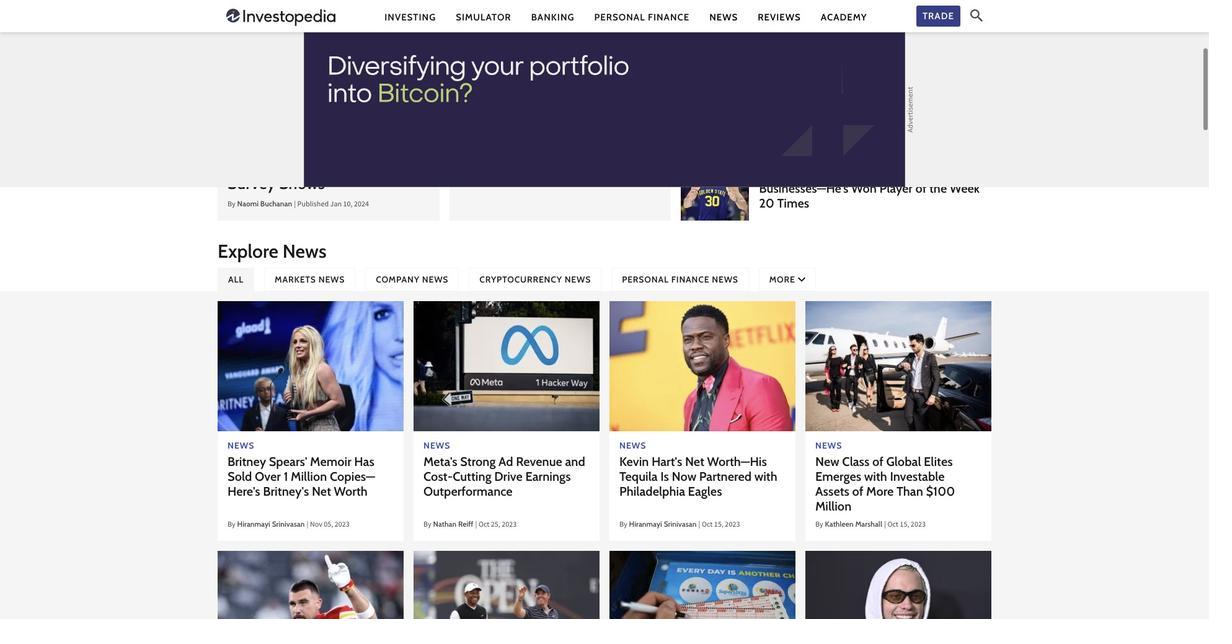 Task type: vqa. For each thing, say whether or not it's contained in the screenshot.
'and' associated with Earnings
yes



Task type: locate. For each thing, give the bounding box(es) containing it.
shows
[[279, 174, 325, 193]]

kevin
[[620, 454, 649, 469]]

businesses—he's
[[759, 181, 849, 196]]

2023 for kevin hart's net worth—his tequila is now partnered with philadelphia eagles
[[725, 520, 740, 531]]

markets news
[[275, 274, 345, 285]]

25,
[[491, 520, 500, 531]]

2023 for meta's strong ad revenue and cost-cutting drive earnings outperformance
[[502, 520, 517, 531]]

mark
[[759, 0, 786, 7]]

reviews
[[758, 11, 801, 23]]

by
[[228, 199, 235, 211], [228, 520, 235, 531], [424, 520, 431, 531], [620, 520, 627, 531], [816, 520, 823, 531]]

1 with from the left
[[755, 469, 778, 484]]

trade
[[923, 10, 955, 22]]

naomi
[[237, 199, 259, 208]]

0 horizontal spatial and
[[565, 454, 585, 469]]

world economic forum logo on a sign. image
[[218, 0, 440, 94]]

1 horizontal spatial srinivasan
[[664, 520, 697, 529]]

buchanan
[[260, 199, 292, 208]]

2023 right the 05, on the bottom left
[[335, 520, 350, 531]]

world's
[[271, 135, 323, 155]]

stephen curry's net worth and businesses—he's won player of the week 20 times link
[[681, 144, 992, 221]]

cryptocurrency news
[[480, 274, 591, 285]]

2 horizontal spatial of
[[916, 181, 927, 196]]

20
[[759, 196, 775, 211]]

personal for personal finance news
[[622, 274, 669, 285]]

1 hiranmayi from the left
[[237, 520, 270, 529]]

05,
[[324, 520, 333, 531]]

0 vertical spatial worth
[[868, 166, 902, 181]]

news
[[710, 11, 738, 23], [283, 240, 327, 263], [319, 274, 345, 285], [422, 274, 449, 285], [565, 274, 591, 285], [712, 274, 739, 285]]

2 hiranmayi from the left
[[629, 520, 662, 529]]

1 srinivasan from the left
[[272, 520, 305, 529]]

simulator link
[[456, 11, 512, 24]]

spears'
[[269, 454, 307, 469]]

news for markets news
[[319, 274, 345, 285]]

1 vertical spatial and
[[565, 454, 585, 469]]

by left naomi
[[228, 199, 235, 211]]

by for meta's strong ad revenue and cost-cutting drive earnings outperformance
[[424, 520, 431, 531]]

15, down than at the bottom of the page
[[900, 520, 910, 531]]

1 vertical spatial more
[[867, 484, 894, 499]]

million up kathleen
[[816, 499, 852, 514]]

estate
[[891, 7, 924, 22]]

15, inside new class of global elites emerges with investable assets of more than $100 million by kathleen marshall oct 15, 2023
[[900, 520, 910, 531]]

0 vertical spatial more
[[770, 274, 798, 285]]

company news link
[[365, 268, 459, 292]]

by left nathan
[[424, 520, 431, 531]]

and inside stephen curry's net worth and businesses—he's won player of the week 20 times
[[905, 166, 925, 181]]

2 15, from the left
[[900, 520, 910, 531]]

srinivasan left the nov
[[272, 520, 305, 529]]

worth—the
[[872, 0, 934, 7]]

mark wahlberg's net worth—the actor earned $46m from real estate in 2023 link
[[681, 0, 992, 47]]

million right $2
[[812, 94, 848, 109]]

and right revenue
[[565, 454, 585, 469]]

net inside mariah carey's net worth—she makes about $2 million every christmas
[[839, 79, 858, 94]]

global
[[887, 454, 921, 469]]

srinivasan for eagles
[[664, 520, 697, 529]]

2023 down than at the bottom of the page
[[911, 520, 926, 531]]

by left kathleen
[[816, 520, 823, 531]]

markets news link
[[264, 268, 356, 292]]

cryptocurrency news link
[[469, 268, 602, 292]]

new
[[816, 454, 840, 469]]

net
[[850, 0, 869, 7], [839, 79, 858, 94], [846, 166, 866, 181], [685, 454, 705, 469], [312, 484, 331, 499]]

net for million
[[839, 79, 858, 94]]

3 oct from the left
[[888, 520, 899, 531]]

more inside more button
[[770, 274, 798, 285]]

hiranmayi for philadelphia
[[629, 520, 662, 529]]

2 oct from the left
[[702, 520, 713, 531]]

and left the
[[905, 166, 925, 181]]

with
[[755, 469, 778, 484], [865, 469, 888, 484]]

2023 right the '25,'
[[502, 520, 517, 531]]

worth down has
[[334, 484, 368, 499]]

1 horizontal spatial of
[[873, 454, 884, 469]]

1 horizontal spatial and
[[905, 166, 925, 181]]

srinivasan for britney's
[[272, 520, 305, 529]]

0 horizontal spatial hiranmayi
[[237, 520, 270, 529]]

0 vertical spatial and
[[905, 166, 925, 181]]

worth—his
[[707, 454, 767, 469]]

2 vertical spatial million
[[816, 499, 852, 514]]

week
[[950, 181, 980, 196]]

srinivasan down eagles at the right of the page
[[664, 520, 697, 529]]

hiranmayi inside by hiranmayi srinivasan oct 15, 2023
[[629, 520, 662, 529]]

worth left the
[[868, 166, 902, 181]]

finance inside personal finance link
[[648, 11, 690, 23]]

srinivasan inside by hiranmayi srinivasan oct 15, 2023
[[664, 520, 697, 529]]

by inside ai-fueled misinformation leads world's greatest short-term risks, wef survey shows by naomi buchanan published jan 10, 2024
[[228, 199, 235, 211]]

net for partnered
[[685, 454, 705, 469]]

net right carey's
[[839, 79, 858, 94]]

2 horizontal spatial oct
[[888, 520, 899, 531]]

christmas
[[884, 94, 937, 109]]

simulator
[[456, 11, 512, 23]]

1 vertical spatial personal
[[622, 274, 669, 285]]

fueled
[[249, 115, 295, 135]]

million
[[812, 94, 848, 109], [291, 469, 327, 484], [816, 499, 852, 514]]

of left the
[[916, 181, 927, 196]]

1 horizontal spatial hiranmayi
[[629, 520, 662, 529]]

0 horizontal spatial more
[[770, 274, 798, 285]]

eagles
[[688, 484, 722, 499]]

2 vertical spatial of
[[853, 484, 864, 499]]

net inside stephen curry's net worth and businesses—he's won player of the week 20 times
[[846, 166, 866, 181]]

earnings
[[526, 469, 571, 484]]

million for carey's
[[812, 94, 848, 109]]

net inside kevin hart's net worth—his tequila is now partnered with philadelphia eagles
[[685, 454, 705, 469]]

and for of
[[905, 166, 925, 181]]

net right hart's
[[685, 454, 705, 469]]

than
[[897, 484, 924, 499]]

of right class
[[873, 454, 884, 469]]

mariah
[[759, 79, 796, 94]]

worth inside stephen curry's net worth and businesses—he's won player of the week 20 times
[[868, 166, 902, 181]]

short-
[[228, 154, 272, 174]]

britney's
[[263, 484, 309, 499]]

0 vertical spatial finance
[[648, 11, 690, 23]]

britney spears' memoir has sold over 1 million copies— here's britney's net worth
[[228, 454, 375, 499]]

marshall
[[856, 520, 883, 529]]

survey
[[228, 174, 276, 193]]

oct down eagles at the right of the page
[[702, 520, 713, 531]]

travis kelce image
[[218, 551, 404, 620]]

memoir
[[310, 454, 352, 469]]

by down philadelphia
[[620, 520, 627, 531]]

1 vertical spatial of
[[873, 454, 884, 469]]

trade link
[[917, 5, 961, 27]]

tequila
[[620, 469, 658, 484]]

2023 inside mark wahlberg's net worth—the actor earned $46m from real estate in 2023
[[940, 7, 969, 22]]

0 vertical spatial of
[[916, 181, 927, 196]]

kevin hart's net worth—his tequila is now partnered with philadelphia eagles
[[620, 454, 778, 499]]

hart's
[[652, 454, 683, 469]]

1 horizontal spatial oct
[[702, 520, 713, 531]]

net for from
[[850, 0, 869, 7]]

personal
[[595, 11, 646, 23], [622, 274, 669, 285]]

oct right marshall
[[888, 520, 899, 531]]

mariah carey's net worth—she makes about $2 million every christmas
[[759, 79, 961, 109]]

player
[[880, 181, 913, 196]]

risks,
[[311, 154, 349, 174]]

of inside stephen curry's net worth and businesses—he's won player of the week 20 times
[[916, 181, 927, 196]]

personal finance
[[595, 11, 690, 23]]

1 horizontal spatial more
[[867, 484, 894, 499]]

now
[[672, 469, 697, 484]]

golf greats tiger woods and rory mcilroy on a course. image
[[414, 551, 600, 620]]

greatest
[[327, 135, 385, 155]]

people getting off a private jet and walking to a black car on the tarmac image
[[806, 302, 992, 432]]

1 horizontal spatial worth
[[868, 166, 902, 181]]

of right assets
[[853, 484, 864, 499]]

and for earnings
[[565, 454, 585, 469]]

oct left the '25,'
[[479, 520, 490, 531]]

2 with from the left
[[865, 469, 888, 484]]

15,
[[714, 520, 724, 531], [900, 520, 910, 531]]

net right curry's
[[846, 166, 866, 181]]

news for company news
[[422, 274, 449, 285]]

oct
[[479, 520, 490, 531], [702, 520, 713, 531], [888, 520, 899, 531]]

net up "academy"
[[850, 0, 869, 7]]

0 horizontal spatial 15,
[[714, 520, 724, 531]]

1 15, from the left
[[714, 520, 724, 531]]

reviews link
[[758, 11, 801, 24]]

banking
[[531, 11, 575, 23]]

elites
[[924, 454, 953, 469]]

pete davidson image
[[806, 551, 992, 620]]

cutting
[[453, 469, 492, 484]]

jan
[[330, 199, 342, 211]]

1 vertical spatial worth
[[334, 484, 368, 499]]

0 horizontal spatial oct
[[479, 520, 490, 531]]

1 oct from the left
[[479, 520, 490, 531]]

0 vertical spatial personal
[[595, 11, 646, 23]]

net down memoir
[[312, 484, 331, 499]]

class
[[843, 454, 870, 469]]

finance inside personal finance news link
[[672, 274, 710, 285]]

powerball tickets image
[[610, 551, 796, 620]]

by down here's
[[228, 520, 235, 531]]

0 horizontal spatial worth
[[334, 484, 368, 499]]

hiranmayi inside "by hiranmayi srinivasan nov 05, 2023"
[[237, 520, 270, 529]]

1 horizontal spatial 15,
[[900, 520, 910, 531]]

and inside meta's strong ad revenue and cost-cutting drive earnings outperformance
[[565, 454, 585, 469]]

0 horizontal spatial srinivasan
[[272, 520, 305, 529]]

company
[[376, 274, 420, 285]]

personal finance news link
[[612, 268, 749, 292]]

more
[[770, 274, 798, 285], [867, 484, 894, 499]]

15, down eagles at the right of the page
[[714, 520, 724, 531]]

with left than at the bottom of the page
[[865, 469, 888, 484]]

leads
[[228, 135, 268, 155]]

2023 down the partnered
[[725, 520, 740, 531]]

1 horizontal spatial with
[[865, 469, 888, 484]]

by for britney spears' memoir has sold over 1 million copies— here's britney's net worth
[[228, 520, 235, 531]]

million inside mariah carey's net worth—she makes about $2 million every christmas
[[812, 94, 848, 109]]

drive
[[494, 469, 523, 484]]

kathleen
[[825, 520, 854, 529]]

curry's
[[807, 166, 843, 181]]

hiranmayi down here's
[[237, 520, 270, 529]]

2023 right in
[[940, 7, 969, 22]]

with right the partnered
[[755, 469, 778, 484]]

banking link
[[531, 11, 575, 24]]

hiranmayi
[[237, 520, 270, 529], [629, 520, 662, 529]]

hiranmayi down philadelphia
[[629, 520, 662, 529]]

net inside mark wahlberg's net worth—the actor earned $46m from real estate in 2023
[[850, 0, 869, 7]]

2 srinivasan from the left
[[664, 520, 697, 529]]

more button
[[759, 268, 816, 292]]

1 vertical spatial finance
[[672, 274, 710, 285]]

partnered
[[700, 469, 752, 484]]

1 vertical spatial million
[[291, 469, 327, 484]]

copies—
[[330, 469, 375, 484]]

0 horizontal spatial with
[[755, 469, 778, 484]]

srinivasan inside "by hiranmayi srinivasan nov 05, 2023"
[[272, 520, 305, 529]]

0 vertical spatial million
[[812, 94, 848, 109]]

million right 1
[[291, 469, 327, 484]]

million inside britney spears' memoir has sold over 1 million copies— here's britney's net worth
[[291, 469, 327, 484]]

oct for outperformance
[[479, 520, 490, 531]]

ai-fueled misinformation leads world's greatest short-term risks, wef survey shows by naomi buchanan published jan 10, 2024
[[228, 115, 404, 211]]

2023 for britney spears' memoir has sold over 1 million copies— here's britney's net worth
[[335, 520, 350, 531]]

$100
[[926, 484, 955, 499]]

personal finance news
[[622, 274, 739, 285]]



Task type: describe. For each thing, give the bounding box(es) containing it.
investable
[[890, 469, 945, 484]]

2024
[[354, 199, 369, 211]]

by hiranmayi srinivasan nov 05, 2023
[[228, 520, 350, 531]]

from
[[835, 7, 863, 22]]

new class of global elites emerges with investable assets of more than $100 million by kathleen marshall oct 15, 2023
[[816, 454, 955, 531]]

search image
[[971, 9, 983, 22]]

academy link
[[821, 11, 868, 24]]

investing
[[385, 11, 436, 23]]

real
[[865, 7, 889, 22]]

wahlberg's
[[788, 0, 847, 7]]

all
[[228, 274, 244, 285]]

over
[[255, 469, 281, 484]]

hiranmayi for here's
[[237, 520, 270, 529]]

in
[[927, 7, 937, 22]]

advertisement element
[[304, 32, 906, 187]]

term
[[272, 154, 307, 174]]

britney spears accepts the vanguard award onstage at the 29th annual glaad media awards image
[[218, 302, 404, 432]]

markets
[[275, 274, 316, 285]]

reiff
[[458, 520, 474, 529]]

misinformation
[[299, 115, 404, 135]]

company news
[[376, 274, 449, 285]]

mariah carey's net worth—she makes about $2 million every christmas link
[[681, 57, 992, 134]]

kevin hart image
[[610, 302, 796, 432]]

by hiranmayi srinivasan oct 15, 2023
[[620, 520, 740, 531]]

all link
[[218, 268, 254, 292]]

meta's strong ad revenue and cost-cutting drive earnings outperformance
[[424, 454, 585, 499]]

$2
[[795, 94, 809, 109]]

worth inside britney spears' memoir has sold over 1 million copies— here's britney's net worth
[[334, 484, 368, 499]]

news for explore news
[[283, 240, 327, 263]]

by for kevin hart's net worth—his tequila is now partnered with philadelphia eagles
[[620, 520, 627, 531]]

revenue
[[516, 454, 563, 469]]

oct for philadelphia
[[702, 520, 713, 531]]

has
[[354, 454, 375, 469]]

every
[[851, 94, 881, 109]]

more inside new class of global elites emerges with investable assets of more than $100 million by kathleen marshall oct 15, 2023
[[867, 484, 894, 499]]

personal for personal finance
[[595, 11, 646, 23]]

earned
[[759, 7, 797, 22]]

won
[[852, 181, 877, 196]]

1
[[284, 469, 288, 484]]

makes
[[927, 79, 961, 94]]

britney
[[228, 454, 266, 469]]

nov
[[310, 520, 322, 531]]

sold
[[228, 469, 252, 484]]

investopedia homepage image
[[226, 7, 336, 27]]

stephen curry of the golden state warriors image
[[681, 144, 749, 221]]

finance for personal finance
[[648, 11, 690, 23]]

10,
[[343, 199, 353, 211]]

published
[[297, 199, 329, 211]]

news for cryptocurrency news
[[565, 274, 591, 285]]

stephen curry's net worth and businesses—he's won player of the week 20 times
[[759, 166, 980, 211]]

with inside new class of global elites emerges with investable assets of more than $100 million by kathleen marshall oct 15, 2023
[[865, 469, 888, 484]]

$46m
[[800, 7, 832, 22]]

personal finance link
[[595, 11, 690, 24]]

mark wahlberg's net worth—the actor earned $46m from real estate in 2023
[[759, 0, 969, 22]]

2023 inside new class of global elites emerges with investable assets of more than $100 million by kathleen marshall oct 15, 2023
[[911, 520, 926, 531]]

with inside kevin hart's net worth—his tequila is now partnered with philadelphia eagles
[[755, 469, 778, 484]]

drawer arrow image
[[798, 277, 806, 283]]

net inside britney spears' memoir has sold over 1 million copies— here's britney's net worth
[[312, 484, 331, 499]]

stephen
[[759, 166, 804, 181]]

meta logo at corporate headquarters image
[[414, 302, 600, 432]]

mark wahlberg attends the world premiere of the apple original film "the family plan" at the chelsea at the cosmopolitan of las vegas on dec. 13, 2023 image
[[681, 0, 749, 47]]

carey's
[[798, 79, 836, 94]]

oct inside new class of global elites emerges with investable assets of more than $100 million by kathleen marshall oct 15, 2023
[[888, 520, 899, 531]]

explore news
[[218, 240, 327, 263]]

finance for personal finance news
[[672, 274, 710, 285]]

nathan
[[433, 520, 457, 529]]

the
[[930, 181, 947, 196]]

news link
[[710, 11, 738, 24]]

tiger woods in the pnc championship golf tournament in december 2023 in orlando, florida image
[[449, 0, 671, 94]]

assets
[[816, 484, 850, 499]]

by nathan reiff oct 25, 2023
[[424, 520, 517, 531]]

explore
[[218, 240, 279, 263]]

actor
[[937, 0, 966, 7]]

times
[[778, 196, 810, 211]]

strong
[[460, 454, 496, 469]]

million for spears'
[[291, 469, 327, 484]]

ai-
[[228, 115, 249, 135]]

net for player
[[846, 166, 866, 181]]

investing link
[[385, 11, 436, 24]]

ad
[[499, 454, 513, 469]]

by inside new class of global elites emerges with investable assets of more than $100 million by kathleen marshall oct 15, 2023
[[816, 520, 823, 531]]

emerges
[[816, 469, 862, 484]]

about
[[759, 94, 792, 109]]

0 horizontal spatial of
[[853, 484, 864, 499]]

worth—she
[[861, 79, 924, 94]]

is
[[661, 469, 669, 484]]

million inside new class of global elites emerges with investable assets of more than $100 million by kathleen marshall oct 15, 2023
[[816, 499, 852, 514]]



